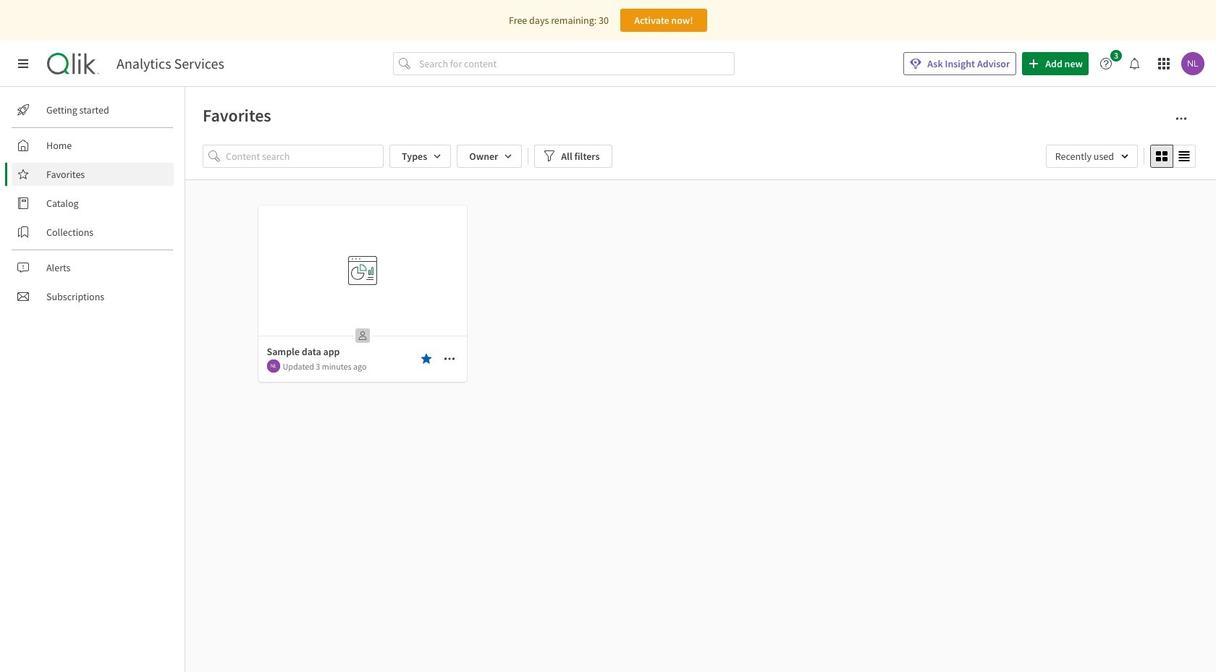 Task type: locate. For each thing, give the bounding box(es) containing it.
1 horizontal spatial noah lott image
[[1182, 52, 1205, 75]]

None field
[[1047, 145, 1139, 168]]

switch view group
[[1151, 145, 1197, 168]]

0 vertical spatial noah lott image
[[1182, 52, 1205, 75]]

none field inside filters region
[[1047, 145, 1139, 168]]

noah lott image
[[1182, 52, 1205, 75], [267, 360, 280, 373]]

tile view image
[[1157, 151, 1168, 162]]

more actions image
[[1176, 113, 1188, 125]]

0 horizontal spatial noah lott image
[[267, 360, 280, 373]]

analytics services element
[[117, 55, 224, 72]]

remove from favorites image
[[421, 354, 432, 365]]



Task type: describe. For each thing, give the bounding box(es) containing it.
list view image
[[1179, 151, 1191, 162]]

filters region
[[203, 142, 1200, 171]]

1 vertical spatial noah lott image
[[267, 360, 280, 373]]

close sidebar menu image
[[17, 58, 29, 70]]

more actions image
[[444, 354, 455, 365]]

noah lott element
[[267, 360, 280, 373]]

Content search text field
[[226, 145, 384, 168]]

Search for content text field
[[417, 52, 735, 75]]

navigation pane element
[[0, 93, 185, 314]]



Task type: vqa. For each thing, say whether or not it's contained in the screenshot.
NOAH LOTT element at the bottom of page
yes



